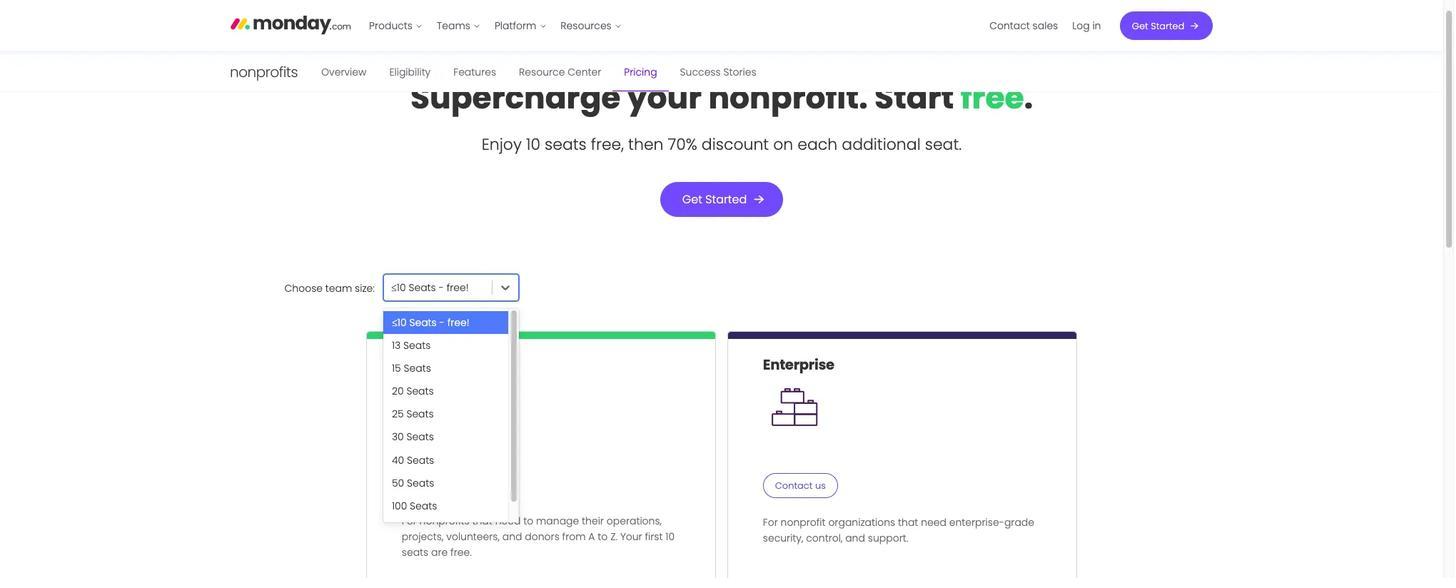 Task type: describe. For each thing, give the bounding box(es) containing it.
choose
[[285, 281, 323, 296]]

try for free
[[424, 478, 473, 492]]

for nonprofit organizations that need enterprise-grade security, control, and support.
[[763, 516, 1035, 545]]

$0
[[402, 378, 439, 421]]

enterprise region
[[728, 339, 1077, 578]]

organizations
[[829, 516, 896, 530]]

for nonprofits that need to manage their operations, projects, volunteers, and donors from a to z. your first 10 seats are free.
[[402, 514, 675, 560]]

contact us
[[775, 479, 826, 493]]

1 vertical spatial started
[[706, 191, 747, 208]]

that inside the for nonprofit organizations that need enterprise-grade security, control, and support.
[[898, 516, 919, 530]]

/
[[439, 435, 444, 449]]

volunteers,
[[447, 530, 500, 544]]

first
[[645, 530, 663, 544]]

their
[[582, 514, 604, 528]]

seats right 50
[[407, 476, 434, 490]]

donors
[[525, 530, 560, 544]]

20 seats
[[392, 384, 434, 399]]

for
[[440, 478, 452, 492]]

eligibility
[[390, 65, 431, 79]]

start
[[875, 76, 954, 119]]

seats right "size:"
[[409, 281, 436, 295]]

choose team size:
[[285, 281, 375, 296]]

log in
[[1073, 19, 1102, 33]]

0 vertical spatial seats
[[545, 134, 587, 156]]

1 vertical spatial ≤10 seats - free!
[[392, 316, 470, 330]]

1 vertical spatial free!
[[448, 316, 470, 330]]

platform link
[[488, 14, 554, 37]]

resource center
[[519, 65, 602, 79]]

0 vertical spatial ≤10
[[391, 281, 406, 295]]

team
[[326, 281, 352, 296]]

200+
[[392, 522, 417, 536]]

support.
[[868, 531, 909, 545]]

your
[[628, 76, 702, 119]]

contact for contact us
[[775, 479, 813, 493]]

1 vertical spatial get started
[[683, 191, 747, 208]]

free,
[[591, 134, 624, 156]]

25 seats
[[392, 407, 434, 422]]

pricing link
[[613, 52, 669, 91]]

grade
[[1005, 516, 1035, 530]]

seat.
[[925, 134, 962, 156]]

are
[[431, 545, 448, 560]]

manage
[[536, 514, 579, 528]]

overview
[[321, 65, 367, 79]]

resource
[[519, 65, 565, 79]]

monday.com for non-profit image
[[231, 52, 299, 92]]

contact us button
[[763, 473, 838, 498]]

nonprofit
[[402, 355, 468, 375]]

supercharge
[[411, 76, 621, 119]]

30 seats
[[392, 430, 434, 445]]

teams
[[437, 19, 471, 33]]

seats right 25
[[407, 407, 434, 422]]

50 seats
[[392, 476, 434, 490]]

resource center link
[[508, 52, 613, 91]]

on
[[774, 134, 794, 156]]

1 vertical spatial -
[[440, 316, 445, 330]]

size:
[[355, 281, 375, 296]]

get inside main element
[[1133, 19, 1149, 32]]

13
[[392, 339, 401, 353]]

then
[[629, 134, 664, 156]]

0 vertical spatial ≤10 seats - free!
[[391, 281, 469, 295]]

started inside main element
[[1152, 19, 1185, 32]]

additional
[[842, 134, 921, 156]]

supercharge your nonprofit. start free .
[[411, 76, 1033, 119]]

list containing products
[[362, 0, 629, 51]]

0 vertical spatial -
[[439, 281, 444, 295]]

monday.com logo image
[[231, 9, 351, 39]]

success stories link
[[669, 52, 768, 91]]

0 horizontal spatial get started button
[[660, 182, 784, 217]]

us
[[816, 479, 826, 493]]

seats right 15
[[404, 361, 431, 376]]

success
[[680, 65, 721, 79]]

security,
[[763, 531, 804, 545]]

platform
[[495, 19, 537, 33]]

resources
[[561, 19, 612, 33]]

seats up are
[[419, 522, 447, 536]]

enjoy
[[482, 134, 522, 156]]

z.
[[611, 530, 618, 544]]

70%
[[668, 134, 698, 156]]

overview link
[[310, 52, 378, 91]]

enterprise
[[763, 355, 835, 375]]

need inside for nonprofits that need to manage their operations, projects, volunteers, and donors from a to z. your first 10 seats are free.
[[495, 514, 521, 528]]

in
[[1093, 19, 1102, 33]]

40 seats
[[392, 453, 434, 467]]

try for free button
[[402, 473, 495, 497]]

0 vertical spatial free!
[[447, 281, 469, 295]]

10 inside for nonprofits that need to manage their operations, projects, volunteers, and donors from a to z. your first 10 seats are free.
[[666, 530, 675, 544]]

products
[[370, 19, 413, 33]]

0 horizontal spatial to
[[524, 514, 534, 528]]

for for nonprofit
[[402, 514, 417, 528]]

contact sales
[[990, 19, 1059, 33]]

total 0 / year billed annually
[[402, 435, 469, 461]]

need inside the for nonprofit organizations that need enterprise-grade security, control, and support.
[[921, 516, 947, 530]]

resources link
[[554, 14, 629, 37]]

0
[[430, 435, 436, 449]]



Task type: locate. For each thing, give the bounding box(es) containing it.
to
[[524, 514, 534, 528], [598, 530, 608, 544]]

seats
[[545, 134, 587, 156], [402, 545, 429, 560]]

0 vertical spatial to
[[524, 514, 534, 528]]

1 vertical spatial ≤10
[[392, 316, 407, 330]]

seats right 13
[[404, 339, 431, 353]]

25
[[392, 407, 404, 422]]

get started down enjoy 10 seats free, then 70% discount on each additional seat.
[[683, 191, 747, 208]]

0 horizontal spatial 10
[[526, 134, 541, 156]]

seats down projects,
[[402, 545, 429, 560]]

1 vertical spatial free
[[455, 478, 473, 492]]

for up security,
[[763, 516, 778, 530]]

log in link
[[1066, 14, 1109, 37]]

1 horizontal spatial get started button
[[1120, 11, 1213, 40]]

get started inside main element
[[1133, 19, 1185, 32]]

that up the support.
[[898, 516, 919, 530]]

that
[[472, 514, 493, 528], [898, 516, 919, 530]]

year
[[446, 435, 469, 449]]

projects,
[[402, 530, 444, 544]]

operations,
[[607, 514, 662, 528]]

10 right enjoy on the top left of page
[[526, 134, 541, 156]]

0 vertical spatial started
[[1152, 19, 1185, 32]]

contact sales button
[[983, 14, 1066, 37]]

100 seats
[[392, 499, 437, 513]]

list containing contact sales
[[983, 0, 1109, 51]]

1 horizontal spatial list
[[983, 0, 1109, 51]]

.
[[1025, 76, 1033, 119]]

enjoy 10 seats free, then 70% discount on each additional seat.
[[482, 134, 962, 156]]

seats left free,
[[545, 134, 587, 156]]

0 vertical spatial 10
[[526, 134, 541, 156]]

seats down total
[[407, 453, 434, 467]]

≤10
[[391, 281, 406, 295], [392, 316, 407, 330]]

15 seats
[[392, 361, 431, 376]]

10
[[526, 134, 541, 156], [666, 530, 675, 544]]

contact left us
[[775, 479, 813, 493]]

and left donors
[[503, 530, 522, 544]]

0 vertical spatial get started
[[1133, 19, 1185, 32]]

started down enjoy 10 seats free, then 70% discount on each additional seat.
[[706, 191, 747, 208]]

1 horizontal spatial to
[[598, 530, 608, 544]]

center
[[568, 65, 602, 79]]

1 horizontal spatial for
[[763, 516, 778, 530]]

contact inside button
[[990, 19, 1031, 33]]

seats inside for nonprofits that need to manage their operations, projects, volunteers, and donors from a to z. your first 10 seats are free.
[[402, 545, 429, 560]]

free up seat.
[[961, 76, 1025, 119]]

contact
[[990, 19, 1031, 33], [775, 479, 813, 493]]

your
[[620, 530, 643, 544]]

0 horizontal spatial get started
[[683, 191, 747, 208]]

0 horizontal spatial and
[[503, 530, 522, 544]]

≤10 seats - free!
[[391, 281, 469, 295], [392, 316, 470, 330]]

0 horizontal spatial started
[[706, 191, 747, 208]]

success stories
[[680, 65, 757, 79]]

need
[[495, 514, 521, 528], [921, 516, 947, 530]]

2 list from the left
[[983, 0, 1109, 51]]

40
[[392, 453, 404, 467]]

15
[[392, 361, 401, 376]]

get started button right in
[[1120, 11, 1213, 40]]

for inside the for nonprofit organizations that need enterprise-grade security, control, and support.
[[763, 516, 778, 530]]

1 vertical spatial 10
[[666, 530, 675, 544]]

1 horizontal spatial and
[[846, 531, 865, 545]]

stories
[[724, 65, 757, 79]]

free inside button
[[455, 478, 473, 492]]

pricing
[[624, 65, 657, 79]]

need left the enterprise-
[[921, 516, 947, 530]]

features
[[454, 65, 496, 79]]

1 vertical spatial contact
[[775, 479, 813, 493]]

0 horizontal spatial free
[[455, 478, 473, 492]]

to right a
[[598, 530, 608, 544]]

50
[[392, 476, 404, 490]]

eligibility link
[[378, 52, 442, 91]]

seats
[[409, 281, 436, 295], [409, 316, 437, 330], [404, 339, 431, 353], [404, 361, 431, 376], [407, 384, 434, 399], [407, 407, 434, 422], [407, 430, 434, 445], [407, 453, 434, 467], [407, 476, 434, 490], [410, 499, 437, 513], [419, 522, 447, 536]]

and down organizations
[[846, 531, 865, 545]]

get started right in
[[1133, 19, 1185, 32]]

that up volunteers, on the left bottom of page
[[472, 514, 493, 528]]

1 vertical spatial seats
[[402, 545, 429, 560]]

1 vertical spatial to
[[598, 530, 608, 544]]

0 horizontal spatial seats
[[402, 545, 429, 560]]

billed
[[402, 448, 426, 461]]

1 horizontal spatial seats
[[545, 134, 587, 156]]

seats right 20
[[407, 384, 434, 399]]

for for enterprise
[[763, 516, 778, 530]]

0 horizontal spatial list
[[362, 0, 629, 51]]

contact us - enterprise image
[[769, 382, 821, 432]]

get started
[[1133, 19, 1185, 32], [683, 191, 747, 208]]

main element
[[362, 0, 1213, 51]]

contact inside button
[[775, 479, 813, 493]]

need up volunteers, on the left bottom of page
[[495, 514, 521, 528]]

from
[[562, 530, 586, 544]]

1 horizontal spatial get started
[[1133, 19, 1185, 32]]

nonprofit
[[781, 516, 826, 530]]

free!
[[447, 281, 469, 295], [448, 316, 470, 330]]

for down 100 seats in the left of the page
[[402, 514, 417, 528]]

0 horizontal spatial that
[[472, 514, 493, 528]]

1 list from the left
[[362, 0, 629, 51]]

total
[[402, 435, 427, 449]]

1 vertical spatial get
[[683, 191, 703, 208]]

discount
[[702, 134, 769, 156]]

0 horizontal spatial get
[[683, 191, 703, 208]]

1 horizontal spatial free
[[961, 76, 1025, 119]]

nonprofit.
[[709, 76, 868, 119]]

started right in
[[1152, 19, 1185, 32]]

get down 70% on the left top of the page
[[683, 191, 703, 208]]

list
[[362, 0, 629, 51], [983, 0, 1109, 51]]

to up donors
[[524, 514, 534, 528]]

seats up billed on the bottom left
[[407, 430, 434, 445]]

for inside for nonprofits that need to manage their operations, projects, volunteers, and donors from a to z. your first 10 seats are free.
[[402, 514, 417, 528]]

contact for contact sales
[[990, 19, 1031, 33]]

1 horizontal spatial started
[[1152, 19, 1185, 32]]

0 vertical spatial get started button
[[1120, 11, 1213, 40]]

20
[[392, 384, 404, 399]]

≤10 up 13
[[392, 316, 407, 330]]

0 horizontal spatial need
[[495, 514, 521, 528]]

enterprise-
[[950, 516, 1005, 530]]

1 vertical spatial get started button
[[660, 182, 784, 217]]

13 seats
[[392, 339, 431, 353]]

and inside for nonprofits that need to manage their operations, projects, volunteers, and donors from a to z. your first 10 seats are free.
[[503, 530, 522, 544]]

products link
[[362, 14, 430, 37]]

1 horizontal spatial need
[[921, 516, 947, 530]]

for
[[402, 514, 417, 528], [763, 516, 778, 530]]

0 vertical spatial free
[[961, 76, 1025, 119]]

1 horizontal spatial contact
[[990, 19, 1031, 33]]

100
[[392, 499, 407, 513]]

1 horizontal spatial get
[[1133, 19, 1149, 32]]

seats up 13 seats
[[409, 316, 437, 330]]

annually
[[428, 448, 468, 461]]

1 horizontal spatial 10
[[666, 530, 675, 544]]

that inside for nonprofits that need to manage their operations, projects, volunteers, and donors from a to z. your first 10 seats are free.
[[472, 514, 493, 528]]

0 vertical spatial get
[[1133, 19, 1149, 32]]

1 horizontal spatial that
[[898, 516, 919, 530]]

free
[[961, 76, 1025, 119], [455, 478, 473, 492]]

sales
[[1033, 19, 1059, 33]]

free right for at the left bottom of the page
[[455, 478, 473, 492]]

≤10 right "size:"
[[391, 281, 406, 295]]

teams link
[[430, 14, 488, 37]]

get right in
[[1133, 19, 1149, 32]]

seats down try
[[410, 499, 437, 513]]

0 vertical spatial contact
[[990, 19, 1031, 33]]

try
[[424, 478, 437, 492]]

$0 region
[[367, 339, 716, 578]]

log
[[1073, 19, 1091, 33]]

0 horizontal spatial contact
[[775, 479, 813, 493]]

features link
[[442, 52, 508, 91]]

-
[[439, 281, 444, 295], [440, 316, 445, 330]]

10 right first
[[666, 530, 675, 544]]

0 horizontal spatial for
[[402, 514, 417, 528]]

contact left sales
[[990, 19, 1031, 33]]

get started button
[[1120, 11, 1213, 40], [660, 182, 784, 217]]

and inside the for nonprofit organizations that need enterprise-grade security, control, and support.
[[846, 531, 865, 545]]

control,
[[806, 531, 843, 545]]

nonprofits
[[420, 514, 470, 528]]

get started button down enjoy 10 seats free, then 70% discount on each additional seat.
[[660, 182, 784, 217]]



Task type: vqa. For each thing, say whether or not it's contained in the screenshot.
and in the the for nonprofits that need to manage their operations, projects, volunteers, and donors from a to z. your first 10 seats are free.
yes



